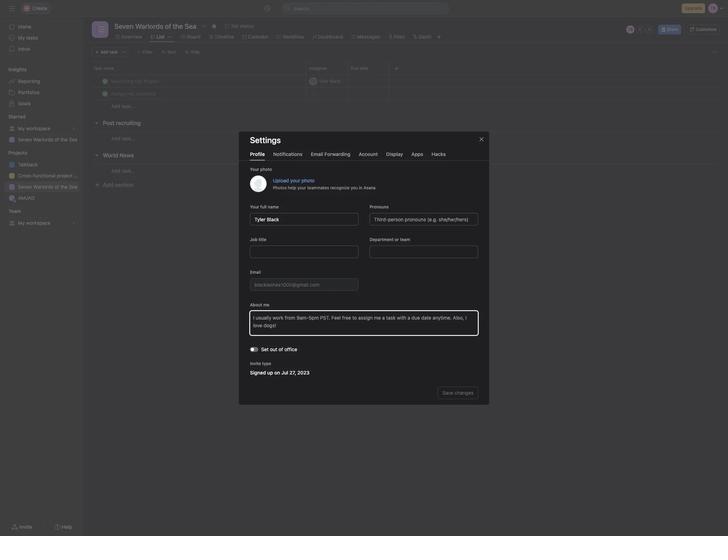 Task type: describe. For each thing, give the bounding box(es) containing it.
email forwarding button
[[311, 151, 350, 160]]

goals link
[[4, 98, 79, 109]]

the for seven warlords of the sea link within starred element
[[60, 137, 68, 143]]

0 horizontal spatial name
[[103, 66, 114, 71]]

add for add task… button in header untitled section tree grid
[[111, 103, 120, 109]]

starred
[[8, 114, 26, 120]]

I usually work from 9am-5pm PST. Feel free to assign me a task with a due date anytime. Also, I love dogs! text field
[[250, 311, 478, 335]]

home
[[18, 24, 31, 30]]

photos
[[273, 185, 287, 190]]

collapse task list for this section image for world news
[[94, 153, 99, 158]]

account button
[[359, 151, 378, 160]]

job
[[250, 237, 257, 242]]

files link
[[389, 33, 405, 41]]

list link
[[151, 33, 165, 41]]

your photo
[[250, 167, 272, 172]]

task… for news
[[122, 168, 135, 174]]

my workspace inside teams element
[[18, 220, 50, 226]]

1 vertical spatial name
[[268, 204, 279, 210]]

signed
[[250, 370, 266, 376]]

tasks
[[26, 35, 38, 41]]

seven warlords of the sea inside projects element
[[18, 184, 77, 190]]

inbox link
[[4, 43, 79, 55]]

files
[[394, 34, 405, 40]]

in
[[359, 185, 362, 190]]

talkback link
[[4, 159, 79, 170]]

type
[[262, 361, 271, 366]]

assignee
[[309, 66, 327, 71]]

your full name
[[250, 204, 279, 210]]

task… for recruiting
[[122, 135, 135, 141]]

warlords inside starred element
[[33, 137, 53, 143]]

my tasks
[[18, 35, 38, 41]]

add section button
[[92, 179, 136, 191]]

dashboard
[[318, 34, 343, 40]]

board link
[[181, 33, 201, 41]]

2023
[[297, 370, 310, 376]]

timeline link
[[209, 33, 234, 41]]

share button
[[658, 25, 681, 34]]

set out of office switch
[[250, 347, 258, 352]]

teammates
[[307, 185, 329, 190]]

add task… row for world news
[[83, 164, 728, 177]]

my tasks link
[[4, 32, 79, 43]]

world news button
[[103, 149, 134, 162]]

close image
[[479, 136, 484, 142]]

gantt
[[419, 34, 431, 40]]

goals
[[18, 100, 31, 106]]

task… inside header untitled section tree grid
[[122, 103, 135, 109]]

add for recruiting's add task… button
[[111, 135, 120, 141]]

department
[[370, 237, 394, 242]]

completed checkbox for assign hq locations text box
[[101, 90, 109, 98]]

amjad
[[18, 195, 35, 201]]

workspace for 1st 'my workspace' link from the top of the page
[[26, 126, 50, 131]]

tyler
[[319, 78, 329, 84]]

add for add task… button for news
[[111, 168, 120, 174]]

post recruiting button
[[103, 117, 141, 129]]

me
[[263, 302, 269, 308]]

account
[[359, 151, 378, 157]]

add task… button for news
[[111, 167, 135, 175]]

recruiting
[[116, 120, 141, 126]]

add task button
[[92, 47, 121, 57]]

tb button
[[626, 25, 635, 34]]

Third-person pronouns (e.g. she/her/hers) text field
[[370, 213, 478, 226]]

add left section
[[103, 182, 113, 188]]

jul
[[281, 370, 288, 376]]

changes
[[455, 390, 474, 396]]

insights button
[[0, 66, 27, 73]]

workflow
[[283, 34, 304, 40]]

remove from starred image
[[211, 23, 217, 29]]

team
[[400, 237, 410, 242]]

1 add task… row from the top
[[83, 100, 728, 113]]

news
[[120, 152, 134, 159]]

calendar link
[[242, 33, 269, 41]]

help
[[288, 185, 296, 190]]

office
[[284, 347, 297, 352]]

amjad link
[[4, 193, 79, 204]]

2 seven warlords of the sea link from the top
[[4, 182, 79, 193]]

add task… inside header untitled section tree grid
[[111, 103, 135, 109]]

task name
[[93, 66, 114, 71]]

row containing tb
[[83, 75, 728, 88]]

inbox
[[18, 46, 30, 52]]

email for email forwarding
[[311, 151, 323, 157]]

title
[[259, 237, 266, 242]]

department or team
[[370, 237, 410, 242]]

invite button
[[7, 521, 37, 534]]

due
[[351, 66, 358, 71]]

tb inside header untitled section tree grid
[[311, 78, 316, 84]]

board
[[187, 34, 201, 40]]

full
[[260, 204, 267, 210]]

set
[[261, 347, 269, 352]]

upload new photo image
[[250, 175, 267, 192]]

invite type signed up on jul 27, 2023
[[250, 361, 310, 376]]

reporting
[[18, 78, 40, 84]]

profile
[[250, 151, 265, 157]]

overview
[[121, 34, 143, 40]]

out
[[270, 347, 277, 352]]

global element
[[0, 17, 83, 59]]

portfolios link
[[4, 87, 79, 98]]

profile button
[[250, 151, 265, 160]]

timeline
[[215, 34, 234, 40]]

upload your photo photos help your teammates recognize you in asana
[[273, 177, 376, 190]]

black
[[330, 78, 340, 84]]

invite for invite type signed up on jul 27, 2023
[[250, 361, 261, 366]]

email for email
[[250, 270, 261, 275]]

team button
[[0, 208, 21, 215]]

on
[[274, 370, 280, 376]]

1 my workspace link from the top
[[4, 123, 79, 134]]

list
[[156, 34, 165, 40]]

add section
[[103, 182, 134, 188]]

about me
[[250, 302, 269, 308]]

warlords inside projects element
[[33, 184, 53, 190]]

projects button
[[0, 150, 27, 156]]

list image
[[96, 25, 104, 34]]



Task type: vqa. For each thing, say whether or not it's contained in the screenshot.
bug icon
no



Task type: locate. For each thing, give the bounding box(es) containing it.
2 completed checkbox from the top
[[101, 90, 109, 98]]

of inside projects element
[[54, 184, 59, 190]]

messages link
[[351, 33, 380, 41]]

0 vertical spatial workspace
[[26, 126, 50, 131]]

save changes
[[442, 390, 474, 396]]

0 vertical spatial my workspace
[[18, 126, 50, 131]]

warlords down "cross-functional project plan" 'link'
[[33, 184, 53, 190]]

your left 'full'
[[250, 204, 259, 210]]

completed checkbox down completed icon
[[101, 90, 109, 98]]

the down project
[[60, 184, 68, 190]]

3 task… from the top
[[122, 168, 135, 174]]

my left tasks
[[18, 35, 25, 41]]

add task… up section
[[111, 168, 135, 174]]

your right help
[[297, 185, 306, 190]]

0 vertical spatial task…
[[122, 103, 135, 109]]

2 vertical spatial add task…
[[111, 168, 135, 174]]

task
[[109, 49, 118, 55]]

your up help
[[290, 177, 300, 183]]

plan
[[74, 173, 83, 179]]

email forwarding
[[311, 151, 350, 157]]

Assign HQ locations text field
[[110, 90, 158, 97]]

add task… button up section
[[111, 167, 135, 175]]

email inside button
[[311, 151, 323, 157]]

workspace inside starred element
[[26, 126, 50, 131]]

my workspace link inside teams element
[[4, 218, 79, 229]]

0 vertical spatial my workspace link
[[4, 123, 79, 134]]

1 vertical spatial invite
[[19, 524, 32, 530]]

add task… row
[[83, 100, 728, 113], [83, 132, 728, 145], [83, 164, 728, 177]]

recruiting top pirates cell
[[83, 75, 306, 88]]

1 vertical spatial add task… row
[[83, 132, 728, 145]]

my workspace down team
[[18, 220, 50, 226]]

of inside starred element
[[54, 137, 59, 143]]

1 the from the top
[[60, 137, 68, 143]]

1 seven warlords of the sea from the top
[[18, 137, 77, 143]]

the for 2nd seven warlords of the sea link from the top of the page
[[60, 184, 68, 190]]

notifications
[[273, 151, 303, 157]]

the up talkback link
[[60, 137, 68, 143]]

0 horizontal spatial email
[[250, 270, 261, 275]]

save changes button
[[438, 387, 478, 399]]

seven warlords of the sea link inside starred element
[[4, 134, 79, 145]]

2 vertical spatial of
[[279, 347, 283, 352]]

2 seven from the top
[[18, 184, 32, 190]]

the
[[60, 137, 68, 143], [60, 184, 68, 190]]

apps button
[[411, 151, 423, 160]]

2 collapse task list for this section image from the top
[[94, 153, 99, 158]]

notifications button
[[273, 151, 303, 160]]

0 vertical spatial seven warlords of the sea
[[18, 137, 77, 143]]

0 vertical spatial your
[[290, 177, 300, 183]]

of right out
[[279, 347, 283, 352]]

1 horizontal spatial name
[[268, 204, 279, 210]]

add task… button inside header untitled section tree grid
[[111, 103, 135, 110]]

seven warlords of the sea down cross-functional project plan
[[18, 184, 77, 190]]

2 my workspace from the top
[[18, 220, 50, 226]]

your for your photo
[[250, 204, 259, 210]]

my workspace inside starred element
[[18, 126, 50, 131]]

completed image
[[101, 77, 109, 85]]

0 vertical spatial invite
[[250, 361, 261, 366]]

of up talkback link
[[54, 137, 59, 143]]

2 warlords from the top
[[33, 184, 53, 190]]

0 vertical spatial add task…
[[111, 103, 135, 109]]

2 my workspace link from the top
[[4, 218, 79, 229]]

0 horizontal spatial tb
[[311, 78, 316, 84]]

due date
[[351, 66, 368, 71]]

1 vertical spatial collapse task list for this section image
[[94, 153, 99, 158]]

0 vertical spatial photo
[[260, 167, 272, 172]]

0 vertical spatial seven warlords of the sea link
[[4, 134, 79, 145]]

header untitled section tree grid
[[83, 75, 728, 113]]

Recruiting top Pirates text field
[[110, 78, 161, 85]]

assign hq locations cell
[[83, 87, 306, 100]]

task
[[93, 66, 102, 71]]

1 seven warlords of the sea link from the top
[[4, 134, 79, 145]]

my inside starred element
[[18, 126, 25, 131]]

1 my workspace from the top
[[18, 126, 50, 131]]

reporting link
[[4, 76, 79, 87]]

cross-
[[18, 173, 33, 179]]

sea
[[69, 137, 77, 143], [69, 184, 77, 190]]

0 vertical spatial add task… button
[[111, 103, 135, 110]]

0 vertical spatial collapse task list for this section image
[[94, 120, 99, 126]]

seven up projects
[[18, 137, 32, 143]]

1 sea from the top
[[69, 137, 77, 143]]

1 your from the top
[[250, 167, 259, 172]]

functional
[[33, 173, 55, 179]]

recognize
[[330, 185, 350, 190]]

settings
[[250, 135, 281, 145]]

seven warlords of the sea link up talkback link
[[4, 134, 79, 145]]

0 vertical spatial the
[[60, 137, 68, 143]]

my down team
[[18, 220, 25, 226]]

seven inside projects element
[[18, 184, 32, 190]]

1 vertical spatial tb
[[311, 78, 316, 84]]

Completed checkbox
[[101, 77, 109, 85], [101, 90, 109, 98]]

1 workspace from the top
[[26, 126, 50, 131]]

insights element
[[0, 63, 83, 111]]

seven inside starred element
[[18, 137, 32, 143]]

2 add task… from the top
[[111, 135, 135, 141]]

2 add task… row from the top
[[83, 132, 728, 145]]

add up post recruiting
[[111, 103, 120, 109]]

collapse task list for this section image for post recruiting
[[94, 120, 99, 126]]

cross-functional project plan
[[18, 173, 83, 179]]

collapse task list for this section image left world
[[94, 153, 99, 158]]

2 vertical spatial my
[[18, 220, 25, 226]]

world
[[103, 152, 118, 159]]

0 vertical spatial tb
[[628, 27, 633, 32]]

1 task… from the top
[[122, 103, 135, 109]]

2 add task… button from the top
[[111, 135, 135, 142]]

your for settings
[[250, 167, 259, 172]]

1 horizontal spatial invite
[[250, 361, 261, 366]]

upload your photo button
[[273, 177, 315, 183]]

1 completed checkbox from the top
[[101, 77, 109, 85]]

gantt link
[[413, 33, 431, 41]]

2 vertical spatial task…
[[122, 168, 135, 174]]

starred element
[[0, 111, 83, 147]]

add inside header untitled section tree grid
[[111, 103, 120, 109]]

3 add task… button from the top
[[111, 167, 135, 175]]

world news
[[103, 152, 134, 159]]

2 vertical spatial add task… row
[[83, 164, 728, 177]]

add left task
[[100, 49, 108, 55]]

section
[[115, 182, 134, 188]]

name
[[103, 66, 114, 71], [268, 204, 279, 210]]

add task… down post recruiting button
[[111, 135, 135, 141]]

my
[[18, 35, 25, 41], [18, 126, 25, 131], [18, 220, 25, 226]]

add task… down assign hq locations text box
[[111, 103, 135, 109]]

completed checkbox for recruiting top pirates text box
[[101, 77, 109, 85]]

seven warlords of the sea up talkback link
[[18, 137, 77, 143]]

my for teams element
[[18, 220, 25, 226]]

1 vertical spatial your
[[250, 204, 259, 210]]

0 vertical spatial of
[[54, 137, 59, 143]]

the inside starred element
[[60, 137, 68, 143]]

projects element
[[0, 147, 83, 205]]

portfolios
[[18, 89, 40, 95]]

row
[[83, 62, 728, 75], [92, 74, 720, 75], [83, 75, 728, 88], [83, 87, 728, 100]]

task… up section
[[122, 168, 135, 174]]

1 vertical spatial my workspace link
[[4, 218, 79, 229]]

the inside projects element
[[60, 184, 68, 190]]

teams element
[[0, 205, 83, 230]]

add task… for recruiting
[[111, 135, 135, 141]]

invite for invite
[[19, 524, 32, 530]]

apps
[[411, 151, 423, 157]]

add task… row for post recruiting
[[83, 132, 728, 145]]

0 vertical spatial completed checkbox
[[101, 77, 109, 85]]

2 your from the top
[[250, 204, 259, 210]]

sea inside projects element
[[69, 184, 77, 190]]

completed checkbox inside the assign hq locations cell
[[101, 90, 109, 98]]

1 my from the top
[[18, 35, 25, 41]]

my down starred
[[18, 126, 25, 131]]

3 add task… row from the top
[[83, 164, 728, 177]]

collapse task list for this section image left post
[[94, 120, 99, 126]]

team
[[8, 208, 21, 214]]

your down 'profile' button
[[250, 167, 259, 172]]

workspace down the goals link
[[26, 126, 50, 131]]

invite inside button
[[19, 524, 32, 530]]

name right 'task'
[[103, 66, 114, 71]]

0 vertical spatial seven
[[18, 137, 32, 143]]

date
[[360, 66, 368, 71]]

talkback
[[18, 162, 38, 168]]

name right 'full'
[[268, 204, 279, 210]]

tb inside button
[[628, 27, 633, 32]]

0 horizontal spatial photo
[[260, 167, 272, 172]]

photo up teammates
[[302, 177, 315, 183]]

warlords
[[33, 137, 53, 143], [33, 184, 53, 190]]

2 task… from the top
[[122, 135, 135, 141]]

cross-functional project plan link
[[4, 170, 83, 182]]

seven warlords of the sea inside starred element
[[18, 137, 77, 143]]

0 vertical spatial your
[[250, 167, 259, 172]]

my workspace link down the goals link
[[4, 123, 79, 134]]

0 vertical spatial add task… row
[[83, 100, 728, 113]]

hide sidebar image
[[9, 6, 15, 11]]

home link
[[4, 21, 79, 32]]

warlords up talkback link
[[33, 137, 53, 143]]

workspace down amjad link
[[26, 220, 50, 226]]

0 horizontal spatial invite
[[19, 524, 32, 530]]

0 vertical spatial email
[[311, 151, 323, 157]]

2 the from the top
[[60, 184, 68, 190]]

invite
[[250, 361, 261, 366], [19, 524, 32, 530]]

sea inside starred element
[[69, 137, 77, 143]]

1 vertical spatial seven warlords of the sea
[[18, 184, 77, 190]]

1 vertical spatial my workspace
[[18, 220, 50, 226]]

1 seven from the top
[[18, 137, 32, 143]]

my inside teams element
[[18, 220, 25, 226]]

email up about
[[250, 270, 261, 275]]

invite inside invite type signed up on jul 27, 2023
[[250, 361, 261, 366]]

add task… button for recruiting
[[111, 135, 135, 142]]

of down cross-functional project plan
[[54, 184, 59, 190]]

1 warlords from the top
[[33, 137, 53, 143]]

0 vertical spatial my
[[18, 35, 25, 41]]

insights
[[8, 66, 27, 72]]

1 vertical spatial add task… button
[[111, 135, 135, 142]]

post
[[103, 120, 114, 126]]

seven warlords of the sea link down functional
[[4, 182, 79, 193]]

1 add task… button from the top
[[111, 103, 135, 110]]

completed image
[[101, 90, 109, 98]]

1 vertical spatial of
[[54, 184, 59, 190]]

0 vertical spatial warlords
[[33, 137, 53, 143]]

hacks
[[432, 151, 446, 157]]

add down post recruiting button
[[111, 135, 120, 141]]

3 my from the top
[[18, 220, 25, 226]]

2 seven warlords of the sea from the top
[[18, 184, 77, 190]]

workspace for 'my workspace' link in teams element
[[26, 220, 50, 226]]

add up the add section button
[[111, 168, 120, 174]]

upload
[[273, 177, 289, 183]]

my inside my tasks link
[[18, 35, 25, 41]]

of
[[54, 137, 59, 143], [54, 184, 59, 190], [279, 347, 283, 352]]

1 add task… from the top
[[111, 103, 135, 109]]

task… down recruiting
[[122, 135, 135, 141]]

1 vertical spatial email
[[250, 270, 261, 275]]

you
[[351, 185, 358, 190]]

add task… for news
[[111, 168, 135, 174]]

0 vertical spatial sea
[[69, 137, 77, 143]]

seven down cross-
[[18, 184, 32, 190]]

starred button
[[0, 113, 26, 120]]

0 vertical spatial name
[[103, 66, 114, 71]]

display button
[[386, 151, 403, 160]]

1 vertical spatial warlords
[[33, 184, 53, 190]]

1 horizontal spatial tb
[[628, 27, 633, 32]]

my workspace down starred
[[18, 126, 50, 131]]

workspace inside teams element
[[26, 220, 50, 226]]

or
[[395, 237, 399, 242]]

2 sea from the top
[[69, 184, 77, 190]]

1 vertical spatial photo
[[302, 177, 315, 183]]

27,
[[289, 370, 296, 376]]

1 vertical spatial seven
[[18, 184, 32, 190]]

completed checkbox up completed image
[[101, 77, 109, 85]]

1 vertical spatial your
[[297, 185, 306, 190]]

1 vertical spatial task…
[[122, 135, 135, 141]]

task…
[[122, 103, 135, 109], [122, 135, 135, 141], [122, 168, 135, 174]]

1 vertical spatial seven warlords of the sea link
[[4, 182, 79, 193]]

None text field
[[113, 20, 198, 32], [250, 213, 359, 226], [250, 246, 359, 258], [370, 246, 478, 258], [250, 278, 359, 291], [113, 20, 198, 32], [250, 213, 359, 226], [250, 246, 359, 258], [370, 246, 478, 258], [250, 278, 359, 291]]

calendar
[[248, 34, 269, 40]]

2 workspace from the top
[[26, 220, 50, 226]]

email
[[311, 151, 323, 157], [250, 270, 261, 275]]

task… down assign hq locations text box
[[122, 103, 135, 109]]

1 vertical spatial workspace
[[26, 220, 50, 226]]

add task… button down post recruiting button
[[111, 135, 135, 142]]

add task
[[100, 49, 118, 55]]

add task… button down assign hq locations text box
[[111, 103, 135, 110]]

job title
[[250, 237, 266, 242]]

collapse task list for this section image
[[94, 120, 99, 126], [94, 153, 99, 158]]

1 vertical spatial add task…
[[111, 135, 135, 141]]

completed checkbox inside recruiting top pirates cell
[[101, 77, 109, 85]]

1 vertical spatial completed checkbox
[[101, 90, 109, 98]]

pronouns
[[370, 204, 389, 210]]

overview link
[[115, 33, 143, 41]]

row containing task name
[[83, 62, 728, 75]]

share
[[667, 27, 678, 32]]

photo down 'profile' button
[[260, 167, 272, 172]]

my workspace link down amjad link
[[4, 218, 79, 229]]

2 vertical spatial add task… button
[[111, 167, 135, 175]]

1 horizontal spatial email
[[311, 151, 323, 157]]

1 horizontal spatial photo
[[302, 177, 315, 183]]

hacks button
[[432, 151, 446, 160]]

photo inside upload your photo photos help your teammates recognize you in asana
[[302, 177, 315, 183]]

1 collapse task list for this section image from the top
[[94, 120, 99, 126]]

3 add task… from the top
[[111, 168, 135, 174]]

asana
[[364, 185, 376, 190]]

1 vertical spatial my
[[18, 126, 25, 131]]

upgrade button
[[682, 3, 705, 13]]

my for global element
[[18, 35, 25, 41]]

set out of office
[[261, 347, 297, 352]]

1 vertical spatial sea
[[69, 184, 77, 190]]

my workspace
[[18, 126, 50, 131], [18, 220, 50, 226]]

1 vertical spatial the
[[60, 184, 68, 190]]

2 my from the top
[[18, 126, 25, 131]]

email left the forwarding
[[311, 151, 323, 157]]

workspace
[[26, 126, 50, 131], [26, 220, 50, 226]]

dashboard link
[[312, 33, 343, 41]]



